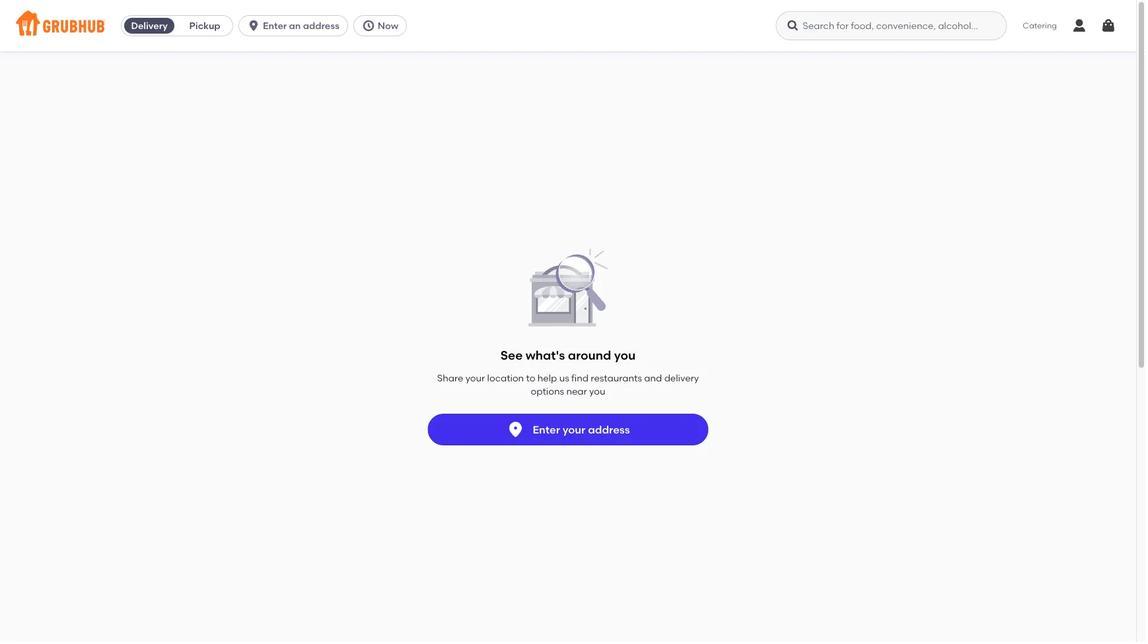 Task type: describe. For each thing, give the bounding box(es) containing it.
1 horizontal spatial svg image
[[1101, 18, 1116, 34]]

enter your address
[[533, 424, 630, 436]]

your for enter
[[563, 424, 585, 436]]

now
[[378, 20, 398, 31]]

us
[[559, 373, 569, 384]]

catering button
[[1014, 11, 1066, 41]]

find
[[571, 373, 589, 384]]

enter your address button
[[428, 414, 709, 446]]

enter an address
[[263, 20, 339, 31]]

Search for food, convenience, alcohol... search field
[[776, 11, 1007, 40]]

and
[[644, 373, 662, 384]]

now button
[[353, 15, 412, 36]]

options
[[531, 386, 564, 397]]

enter an address button
[[239, 15, 353, 36]]

catering
[[1023, 21, 1057, 30]]

delivery
[[131, 20, 168, 31]]

your for share
[[466, 373, 485, 384]]

to
[[526, 373, 535, 384]]

what's
[[526, 348, 565, 363]]

address for enter your address
[[588, 424, 630, 436]]

an
[[289, 20, 301, 31]]

see what's around you
[[501, 348, 636, 363]]

enter for enter your address
[[533, 424, 560, 436]]

svg image for enter an address
[[247, 19, 260, 32]]

enter for enter an address
[[263, 20, 287, 31]]

pickup
[[189, 20, 220, 31]]



Task type: vqa. For each thing, say whether or not it's contained in the screenshot.
left the 'Top'
no



Task type: locate. For each thing, give the bounding box(es) containing it.
svg image
[[1101, 18, 1116, 34], [786, 19, 800, 32]]

enter left an
[[263, 20, 287, 31]]

svg image inside enter an address button
[[247, 19, 260, 32]]

address
[[303, 20, 339, 31], [588, 424, 630, 436]]

enter inside enter your address button
[[533, 424, 560, 436]]

address down restaurants
[[588, 424, 630, 436]]

0 horizontal spatial address
[[303, 20, 339, 31]]

svg image
[[1072, 18, 1087, 34], [247, 19, 260, 32], [362, 19, 375, 32]]

0 vertical spatial you
[[614, 348, 636, 363]]

your inside button
[[563, 424, 585, 436]]

your
[[466, 373, 485, 384], [563, 424, 585, 436]]

near
[[566, 386, 587, 397]]

1 horizontal spatial svg image
[[362, 19, 375, 32]]

address right an
[[303, 20, 339, 31]]

1 horizontal spatial your
[[563, 424, 585, 436]]

you up restaurants
[[614, 348, 636, 363]]

0 horizontal spatial enter
[[263, 20, 287, 31]]

0 horizontal spatial svg image
[[786, 19, 800, 32]]

svg image inside now button
[[362, 19, 375, 32]]

position icon image
[[506, 421, 525, 439]]

0 horizontal spatial your
[[466, 373, 485, 384]]

1 horizontal spatial you
[[614, 348, 636, 363]]

restaurants
[[591, 373, 642, 384]]

you inside share your location to help us find restaurants and delivery options near you
[[589, 386, 605, 397]]

enter inside enter an address button
[[263, 20, 287, 31]]

1 vertical spatial you
[[589, 386, 605, 397]]

address inside button
[[588, 424, 630, 436]]

around
[[568, 348, 611, 363]]

0 vertical spatial your
[[466, 373, 485, 384]]

svg image for now
[[362, 19, 375, 32]]

share your location to help us find restaurants and delivery options near you
[[437, 373, 699, 397]]

pickup button
[[177, 15, 233, 36]]

location
[[487, 373, 524, 384]]

1 vertical spatial address
[[588, 424, 630, 436]]

1 vertical spatial your
[[563, 424, 585, 436]]

your right share
[[466, 373, 485, 384]]

share
[[437, 373, 463, 384]]

help
[[538, 373, 557, 384]]

you
[[614, 348, 636, 363], [589, 386, 605, 397]]

delivery button
[[122, 15, 177, 36]]

enter
[[263, 20, 287, 31], [533, 424, 560, 436]]

0 horizontal spatial you
[[589, 386, 605, 397]]

enter right position icon
[[533, 424, 560, 436]]

1 horizontal spatial address
[[588, 424, 630, 436]]

address for enter an address
[[303, 20, 339, 31]]

svg image right catering button
[[1072, 18, 1087, 34]]

svg image left an
[[247, 19, 260, 32]]

svg image left the now
[[362, 19, 375, 32]]

your down 'near'
[[563, 424, 585, 436]]

you right 'near'
[[589, 386, 605, 397]]

address inside button
[[303, 20, 339, 31]]

1 vertical spatial enter
[[533, 424, 560, 436]]

your inside share your location to help us find restaurants and delivery options near you
[[466, 373, 485, 384]]

0 vertical spatial enter
[[263, 20, 287, 31]]

0 vertical spatial address
[[303, 20, 339, 31]]

1 horizontal spatial enter
[[533, 424, 560, 436]]

delivery
[[664, 373, 699, 384]]

main navigation navigation
[[0, 0, 1136, 52]]

2 horizontal spatial svg image
[[1072, 18, 1087, 34]]

see
[[501, 348, 523, 363]]

0 horizontal spatial svg image
[[247, 19, 260, 32]]



